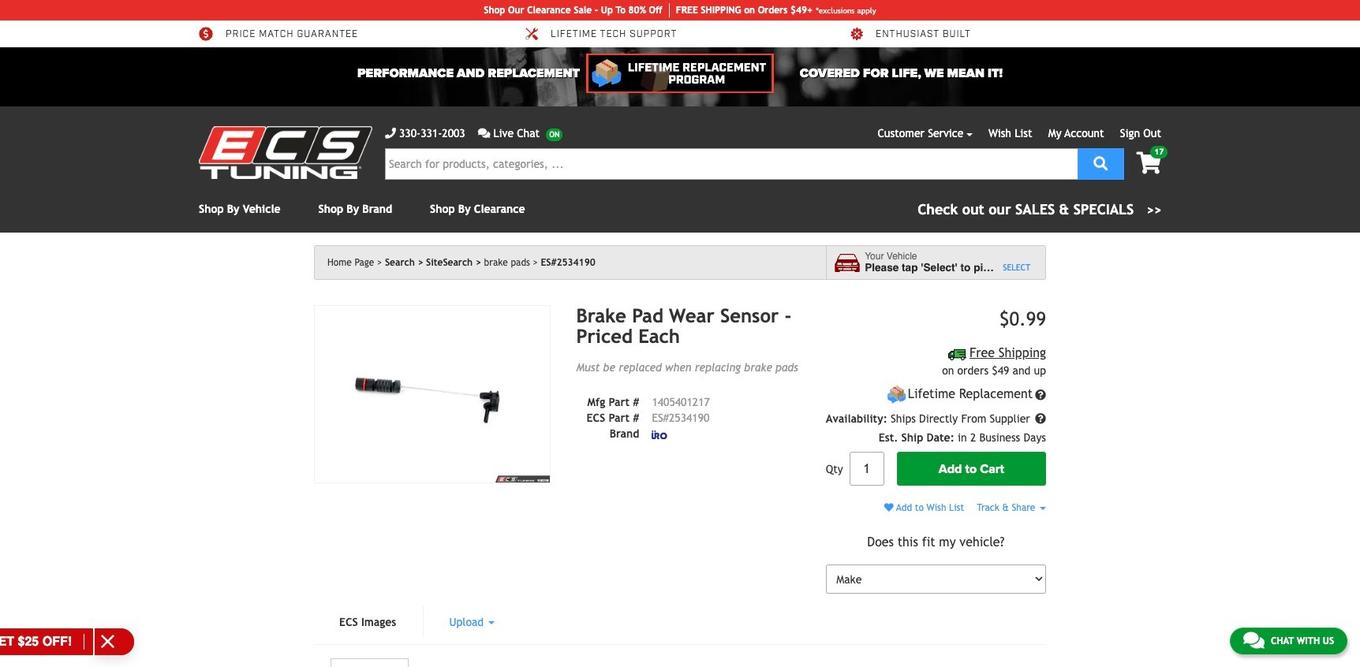 Task type: vqa. For each thing, say whether or not it's contained in the screenshot.
BLACK
no



Task type: describe. For each thing, give the bounding box(es) containing it.
comments image
[[478, 128, 491, 139]]

ecs tuning image
[[199, 126, 373, 179]]

1 question circle image from the top
[[1036, 390, 1047, 401]]

2 question circle image from the top
[[1036, 414, 1047, 425]]

shopping cart image
[[1137, 152, 1162, 174]]

0 vertical spatial es#2534190 - 1405401217 - brake pad wear sensor - priced each - must be replaced when replacing brake pads - uro - mercedes benz image
[[314, 305, 551, 484]]

1 vertical spatial es#2534190 - 1405401217 - brake pad wear sensor - priced each - must be replaced when replacing brake pads - uro - mercedes benz image
[[331, 659, 409, 668]]

uro image
[[652, 431, 672, 439]]



Task type: locate. For each thing, give the bounding box(es) containing it.
lifetime replacement program banner image
[[586, 54, 774, 93]]

search image
[[1094, 156, 1108, 170]]

Search text field
[[385, 148, 1078, 180]]

free shipping image
[[949, 349, 967, 360]]

es#2534190 - 1405401217 - brake pad wear sensor - priced each - must be replaced when replacing brake pads - uro - mercedes benz image
[[314, 305, 551, 484], [331, 659, 409, 668]]

1 vertical spatial question circle image
[[1036, 414, 1047, 425]]

0 vertical spatial question circle image
[[1036, 390, 1047, 401]]

this product is lifetime replacement eligible image
[[887, 385, 907, 405]]

question circle image
[[1036, 390, 1047, 401], [1036, 414, 1047, 425]]

heart image
[[885, 504, 894, 513]]

phone image
[[385, 128, 396, 139]]

None text field
[[850, 452, 885, 486]]



